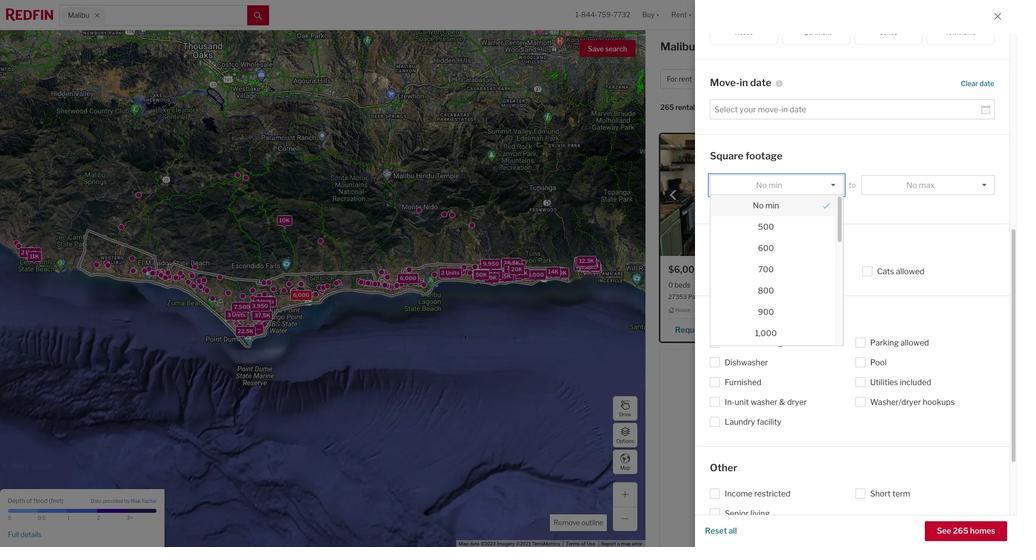 Task type: vqa. For each thing, say whether or not it's contained in the screenshot.
the left "CA"
yes



Task type: describe. For each thing, give the bounding box(es) containing it.
no for to
[[756, 181, 767, 190]]

restricted
[[754, 489, 790, 499]]

30k
[[583, 260, 595, 267]]

1-844-759-7732
[[575, 11, 630, 19]]

a for tour
[[708, 325, 712, 335]]

18k
[[510, 272, 521, 279]]

apartment
[[801, 28, 831, 36]]

17.7k
[[478, 271, 493, 278]]

map region
[[0, 0, 724, 547]]

1,100 image
[[710, 344, 836, 365]]

1 horizontal spatial ca
[[911, 293, 920, 301]]

dishwasher
[[725, 358, 768, 368]]

other
[[710, 462, 737, 474]]

recommended
[[728, 103, 779, 112]]

allowed for parking allowed
[[901, 338, 929, 348]]

request a tour button
[[668, 322, 740, 337]]

flood
[[33, 497, 48, 505]]

details
[[20, 530, 42, 539]]

no left max in the right of the page
[[906, 181, 917, 190]]

condo
[[879, 28, 898, 36]]

$6,000 /mo
[[668, 265, 718, 275]]

beds for $6,000
[[675, 281, 690, 289]]

remove malibu image
[[94, 12, 100, 18]]

1 horizontal spatial 75k
[[503, 273, 514, 280]]

cats
[[877, 267, 894, 276]]

request a tour
[[675, 325, 730, 335]]

of for terms
[[581, 542, 586, 547]]

see 265 homes button
[[925, 522, 1007, 541]]

air
[[725, 338, 735, 348]]

for
[[667, 75, 677, 83]]

malibu for malibu
[[68, 11, 89, 20]]

(844) 469-3518
[[750, 325, 812, 335]]

malibu apartments for rent
[[660, 40, 805, 53]]

265 inside button
[[953, 527, 968, 536]]

1 horizontal spatial 45k
[[555, 270, 567, 277]]

844-
[[581, 11, 598, 19]]

dialog containing no min
[[710, 194, 843, 365]]

full details button
[[8, 530, 42, 539]]

photo of 11770 pacific coast hwy unit aa, malibu, ca 90265 image
[[835, 350, 1001, 472]]

photo of 6811 wildlife rd, malibu, ca 90265 image
[[835, 134, 1001, 256]]

senior living
[[725, 509, 770, 518]]

map for map
[[620, 465, 630, 471]]

living
[[750, 509, 770, 518]]

price
[[722, 75, 738, 83]]

save
[[588, 45, 604, 53]]

square
[[710, 150, 744, 162]]

dryer
[[787, 398, 807, 407]]

9,950
[[483, 261, 499, 268]]

0 vertical spatial 29.5k
[[503, 260, 519, 267]]

google image
[[2, 535, 35, 547]]

coast for $10,500 /mo
[[881, 509, 898, 516]]

allowed for dogs allowed
[[746, 267, 774, 276]]

1 25k from the top
[[576, 259, 587, 265]]

8,000
[[527, 272, 544, 279]]

options button
[[613, 423, 638, 448]]

map data ©2023  imagery ©2023 terrametrics
[[459, 542, 560, 547]]

12.3k
[[579, 258, 594, 265]]

3+
[[127, 515, 133, 521]]

Condo checkbox
[[854, 10, 923, 44]]

pacific for $6,000
[[688, 293, 707, 301]]

(844) 469-3518 link
[[740, 321, 818, 338]]

21.5k
[[504, 272, 519, 279]]

7732
[[613, 11, 630, 19]]

depth of flood ( feet )
[[8, 497, 64, 505]]

reset all
[[705, 527, 737, 536]]

0 horizontal spatial 14k
[[517, 270, 528, 277]]

of for depth
[[26, 497, 32, 505]]

use
[[587, 542, 595, 547]]

clear date
[[961, 79, 994, 87]]

allowed for cats allowed
[[896, 267, 924, 276]]

washer/dryer
[[870, 398, 921, 407]]

1 horizontal spatial 19k
[[501, 272, 512, 279]]

coast for $6,000 /mo
[[708, 293, 725, 301]]

list box containing no min
[[710, 175, 843, 365]]

no min element
[[710, 195, 836, 216]]

terrametrics
[[532, 542, 560, 547]]

data
[[91, 499, 102, 504]]

table
[[980, 106, 1000, 115]]

no for 500
[[753, 201, 764, 210]]

clear
[[961, 79, 978, 87]]

/mo for $10,500
[[880, 480, 897, 490]]

1,742 sq ft
[[906, 496, 939, 505]]

house inside option
[[735, 28, 753, 36]]

0 horizontal spatial ca
[[761, 293, 770, 301]]

1-
[[575, 11, 581, 19]]

/mo for $37,500
[[881, 265, 898, 275]]

clear date button
[[960, 75, 995, 91]]

feet
[[51, 497, 62, 505]]

in-
[[725, 398, 735, 407]]

600
[[758, 243, 774, 253]]

1-844-759-7732 link
[[575, 11, 630, 19]]

tour
[[714, 325, 730, 335]]

option group containing house
[[710, 10, 995, 44]]

error
[[632, 542, 643, 547]]

1 vertical spatial 6,000
[[293, 292, 309, 299]]

0 horizontal spatial 19k
[[486, 274, 497, 281]]

to
[[849, 181, 856, 189]]

0 horizontal spatial malibu,
[[740, 293, 760, 301]]

sort :
[[711, 103, 727, 112]]

washer/dryer hookups
[[870, 398, 955, 407]]

7,200
[[576, 263, 591, 270]]

for rent button
[[660, 69, 711, 89]]

previous button image
[[668, 190, 678, 200]]

min for 500
[[765, 201, 779, 210]]

provided
[[103, 499, 123, 504]]

1 bath
[[696, 281, 715, 289]]

max
[[919, 181, 935, 190]]

report
[[601, 542, 616, 547]]

1 horizontal spatial 2 units
[[256, 298, 274, 305]]

500
[[758, 222, 774, 232]]

remove outline button
[[550, 515, 607, 532]]

laundry facility
[[725, 418, 781, 427]]

3,950
[[252, 303, 268, 310]]

beds for $37,500
[[849, 281, 865, 289]]

1 vertical spatial 29.5k
[[504, 272, 520, 279]]

Apartment checkbox
[[782, 10, 850, 44]]

income restricted
[[725, 489, 790, 499]]

$37,500 /mo
[[843, 265, 898, 275]]

0 horizontal spatial 45k
[[500, 273, 511, 280]]

2 horizontal spatial 2 units
[[441, 269, 459, 276]]

footage
[[746, 150, 783, 162]]

2 left 11k
[[21, 249, 24, 256]]

reset all button
[[705, 522, 737, 541]]

&
[[779, 398, 785, 407]]

0 vertical spatial 6,000
[[400, 275, 416, 282]]



Task type: locate. For each thing, give the bounding box(es) containing it.
1 horizontal spatial pacific
[[861, 509, 880, 516]]

$10,500
[[843, 480, 880, 490]]

allowed right the parking at the right of the page
[[901, 338, 929, 348]]

265
[[660, 103, 674, 112], [953, 527, 968, 536]]

coast down bath on the bottom right
[[708, 293, 725, 301]]

dialog
[[710, 194, 843, 365]]

0 vertical spatial 2 units
[[21, 249, 39, 256]]

1 vertical spatial of
[[581, 542, 586, 547]]

data provided by risk factor
[[91, 499, 157, 504]]

option group
[[710, 10, 995, 44]]

options
[[616, 438, 634, 444]]

©2023 right data at the bottom
[[481, 542, 496, 547]]

265 left rentals on the top right of page
[[660, 103, 674, 112]]

a left map
[[617, 542, 620, 547]]

2 horizontal spatial 90265
[[967, 509, 987, 516]]

sort
[[711, 103, 725, 112]]

0 vertical spatial house
[[735, 28, 753, 36]]

45k right 8,000
[[555, 270, 567, 277]]

2 down data
[[97, 515, 100, 521]]

0 for 0 beds
[[668, 281, 673, 289]]

5
[[843, 281, 848, 289]]

1 horizontal spatial malibu
[[660, 40, 695, 53]]

map down options
[[620, 465, 630, 471]]

27353 pacific coast hwy, malibu, ca 90265
[[668, 293, 791, 301]]

1 vertical spatial malibu
[[660, 40, 695, 53]]

house down the 27353
[[675, 307, 690, 313]]

1 horizontal spatial a
[[708, 325, 712, 335]]

2 up the 37.5k
[[256, 298, 259, 305]]

$6,000
[[668, 265, 701, 275]]

1 horizontal spatial date
[[980, 79, 994, 87]]

0 horizontal spatial date
[[750, 77, 771, 89]]

11k
[[29, 253, 39, 260]]

3 units
[[227, 312, 245, 319]]

date right in
[[750, 77, 771, 89]]

min
[[769, 181, 782, 190], [765, 201, 779, 210]]

imagery
[[497, 542, 515, 547]]

0 horizontal spatial house
[[675, 307, 690, 313]]

1 for 1 bath
[[696, 281, 699, 289]]

pets
[[710, 240, 732, 252]]

1 horizontal spatial map
[[620, 465, 630, 471]]

beds for $10,500
[[849, 496, 865, 505]]

265 right see
[[953, 527, 968, 536]]

$37,500
[[843, 265, 881, 275]]

20k
[[511, 266, 522, 273]]

/mo up bath on the bottom right
[[701, 265, 718, 275]]

map left data at the bottom
[[459, 542, 468, 547]]

outline
[[582, 519, 603, 527]]

1 horizontal spatial 265
[[953, 527, 968, 536]]

0
[[668, 281, 673, 289], [8, 515, 11, 521]]

1 vertical spatial 1
[[67, 515, 70, 521]]

0 horizontal spatial map
[[459, 542, 468, 547]]

90265 up homes
[[967, 509, 987, 516]]

date inside button
[[980, 79, 994, 87]]

homes
[[970, 527, 995, 536]]

27353
[[668, 293, 687, 301]]

beds up the 27353
[[675, 281, 690, 289]]

1 vertical spatial pacific
[[861, 509, 880, 516]]

home
[[768, 75, 787, 83]]

1 vertical spatial 2 units
[[441, 269, 459, 276]]

0 horizontal spatial 10k
[[279, 217, 290, 224]]

malibu left remove malibu icon
[[68, 11, 89, 20]]

/mo up baths
[[880, 480, 897, 490]]

90265 up 900
[[771, 293, 791, 301]]

(
[[49, 497, 51, 505]]

19k
[[576, 259, 587, 266], [501, 272, 512, 279], [486, 274, 497, 281]]

©2023 right imagery
[[516, 542, 531, 547]]

0 horizontal spatial malibu
[[68, 11, 89, 20]]

submit search image
[[254, 12, 262, 20]]

0 vertical spatial 0
[[668, 281, 673, 289]]

16.5k
[[508, 262, 523, 269]]

1 vertical spatial a
[[617, 542, 620, 547]]

1 horizontal spatial 6,000
[[400, 275, 416, 282]]

1 left bath on the bottom right
[[696, 281, 699, 289]]

townhome
[[945, 28, 976, 36]]

90265 down cats allowed
[[921, 293, 941, 301]]

0 vertical spatial 265
[[660, 103, 674, 112]]

coast down baths
[[881, 509, 898, 516]]

0 horizontal spatial 1
[[67, 515, 70, 521]]

2.5 baths
[[871, 496, 900, 505]]

$10,500 /mo
[[843, 480, 897, 490]]

map
[[621, 542, 631, 547]]

2.5
[[871, 496, 881, 505]]

1 horizontal spatial ©2023
[[516, 542, 531, 547]]

full
[[8, 530, 19, 539]]

conditioning
[[737, 338, 783, 348]]

/mo for $6,000
[[701, 265, 718, 275]]

1 horizontal spatial 10k
[[487, 271, 497, 278]]

no up 500
[[753, 201, 764, 210]]

beds right '4'
[[849, 496, 865, 505]]

remove outline
[[554, 519, 603, 527]]

data
[[470, 542, 479, 547]]

pacific for $10,500
[[861, 509, 880, 516]]

a left tour
[[708, 325, 712, 335]]

0 horizontal spatial 265
[[660, 103, 674, 112]]

terms
[[566, 542, 580, 547]]

malibu for malibu apartments for rent
[[660, 40, 695, 53]]

1 horizontal spatial 0
[[668, 281, 673, 289]]

29.5k
[[503, 260, 519, 267], [504, 272, 520, 279]]

coast
[[708, 293, 725, 301], [881, 509, 898, 516]]

1 vertical spatial coast
[[881, 509, 898, 516]]

parking
[[870, 338, 899, 348]]

request
[[675, 325, 706, 335]]

list box
[[710, 175, 843, 365]]

map
[[620, 465, 630, 471], [459, 542, 468, 547]]

2 horizontal spatial 19k
[[576, 259, 587, 266]]

©2023
[[481, 542, 496, 547], [516, 542, 531, 547]]

10k
[[279, 217, 290, 224], [487, 271, 497, 278]]

map inside map button
[[620, 465, 630, 471]]

rentals
[[676, 103, 699, 112]]

full details
[[8, 530, 42, 539]]

wildlife
[[858, 293, 879, 301]]

1 horizontal spatial house
[[735, 28, 753, 36]]

0 horizontal spatial 6,000
[[293, 292, 309, 299]]

0 vertical spatial min
[[769, 181, 782, 190]]

0 horizontal spatial 2 units
[[21, 249, 39, 256]]

pacific down 2.5
[[861, 509, 880, 516]]

min for to
[[769, 181, 782, 190]]

2 vertical spatial 2 units
[[256, 298, 274, 305]]

House checkbox
[[710, 10, 778, 44]]

0 vertical spatial of
[[26, 497, 32, 505]]

beds right 5
[[849, 281, 865, 289]]

3518
[[792, 325, 812, 335]]

0 horizontal spatial 0
[[8, 515, 11, 521]]

senior
[[725, 509, 749, 518]]

2 25k from the top
[[576, 260, 587, 267]]

0 vertical spatial map
[[620, 465, 630, 471]]

hwy
[[899, 509, 911, 516]]

of left use
[[581, 542, 586, 547]]

recommended button
[[727, 103, 787, 112]]

malibu, down 'ft'
[[936, 509, 956, 516]]

Townhome checkbox
[[927, 10, 995, 44]]

0 horizontal spatial a
[[617, 542, 620, 547]]

a for map
[[617, 542, 620, 547]]

14k right 8,000
[[548, 269, 558, 276]]

malibu, right hwy, at the bottom
[[740, 293, 760, 301]]

report a map error
[[601, 542, 643, 547]]

1 horizontal spatial 14k
[[548, 269, 558, 276]]

13.5k
[[582, 261, 597, 268], [583, 264, 598, 271]]

0 vertical spatial no min
[[756, 181, 782, 190]]

1 vertical spatial min
[[765, 201, 779, 210]]

1 right 0.5
[[67, 515, 70, 521]]

2 left 17.7k
[[441, 269, 444, 276]]

no min up 500
[[753, 201, 779, 210]]

1 vertical spatial 0
[[8, 515, 11, 521]]

1 vertical spatial 10k
[[487, 271, 497, 278]]

malibu, right rd,
[[890, 293, 910, 301]]

facility
[[757, 418, 781, 427]]

1 vertical spatial 265
[[953, 527, 968, 536]]

hookups
[[923, 398, 955, 407]]

no min for 500
[[753, 201, 779, 210]]

0 horizontal spatial 75k
[[475, 271, 486, 278]]

dogs
[[725, 267, 744, 276]]

apartments
[[698, 40, 761, 53]]

of left flood
[[26, 497, 32, 505]]

14k down 16.5k
[[517, 270, 528, 277]]

allowed right cats
[[896, 267, 924, 276]]

1 vertical spatial no min
[[753, 201, 779, 210]]

in-unit washer & dryer
[[725, 398, 807, 407]]

a inside button
[[708, 325, 712, 335]]

rd,
[[880, 293, 889, 301]]

min up the "no min" element
[[769, 181, 782, 190]]

date
[[750, 77, 771, 89], [980, 79, 994, 87]]

0 horizontal spatial pacific
[[688, 293, 707, 301]]

0 horizontal spatial coast
[[708, 293, 725, 301]]

1 vertical spatial map
[[459, 542, 468, 547]]

ca
[[761, 293, 770, 301], [911, 293, 920, 301], [957, 509, 966, 516]]

0 vertical spatial coast
[[708, 293, 725, 301]]

save search
[[588, 45, 627, 53]]

1 horizontal spatial 90265
[[921, 293, 941, 301]]

ca up 900
[[761, 293, 770, 301]]

save search button
[[579, 40, 636, 57]]

0 vertical spatial malibu
[[68, 11, 89, 20]]

0 for 0
[[8, 515, 11, 521]]

4
[[843, 496, 848, 505]]

income
[[725, 489, 753, 499]]

reset
[[705, 527, 727, 536]]

allowed up 800
[[746, 267, 774, 276]]

0 horizontal spatial of
[[26, 497, 32, 505]]

800
[[758, 286, 774, 296]]

ca up the see 265 homes
[[957, 509, 966, 516]]

home type
[[768, 75, 803, 83]]

report a map error link
[[601, 542, 643, 547]]

6811 wildlife rd, malibu, ca 90265
[[843, 293, 941, 301]]

265 rentals
[[660, 103, 699, 112]]

1 horizontal spatial of
[[581, 542, 586, 547]]

/mo up 6811 wildlife rd, malibu, ca 90265
[[881, 265, 898, 275]]

no min inside the "no min" element
[[753, 201, 779, 210]]

0 up the 27353
[[668, 281, 673, 289]]

0 vertical spatial a
[[708, 325, 712, 335]]

1 for 1
[[67, 515, 70, 521]]

bath
[[701, 281, 715, 289]]

photo of 27353 pacific coast hwy, malibu, ca 90265 image
[[660, 134, 826, 256]]

2 horizontal spatial ca
[[957, 509, 966, 516]]

2 horizontal spatial malibu,
[[936, 509, 956, 516]]

see 265 homes
[[937, 527, 995, 536]]

depth
[[8, 497, 25, 505]]

1 horizontal spatial 1
[[696, 281, 699, 289]]

1 ©2023 from the left
[[481, 542, 496, 547]]

pool
[[870, 358, 887, 368]]

45k down 7,895
[[500, 273, 511, 280]]

house up malibu apartments for rent
[[735, 28, 753, 36]]

map button
[[613, 450, 638, 475]]

pacific
[[688, 293, 707, 301], [861, 509, 880, 516]]

draw
[[619, 411, 631, 417]]

0 horizontal spatial ©2023
[[481, 542, 496, 547]]

pacific down 1 bath
[[688, 293, 707, 301]]

utilities included
[[870, 378, 931, 387]]

0 horizontal spatial 90265
[[771, 293, 791, 301]]

1 horizontal spatial coast
[[881, 509, 898, 516]]

75k down 7,895
[[503, 273, 514, 280]]

ft
[[934, 496, 939, 505]]

700
[[758, 265, 774, 274]]

0 up full
[[8, 515, 11, 521]]

min up 500
[[765, 201, 779, 210]]

1 vertical spatial house
[[675, 307, 690, 313]]

price button
[[715, 69, 757, 89]]

move-in date
[[710, 77, 771, 89]]

in
[[740, 77, 748, 89]]

0 vertical spatial pacific
[[688, 293, 707, 301]]

square footage
[[710, 150, 783, 162]]

0 vertical spatial 10k
[[279, 217, 290, 224]]

2 ©2023 from the left
[[516, 542, 531, 547]]

date right 'clear'
[[980, 79, 994, 87]]

map for map data ©2023  imagery ©2023 terrametrics
[[459, 542, 468, 547]]

no min for to
[[756, 181, 782, 190]]

no up the "no min" element
[[756, 181, 767, 190]]

75k left 28k
[[475, 271, 486, 278]]

short term
[[870, 489, 910, 499]]

1 horizontal spatial malibu,
[[890, 293, 910, 301]]

malibu up for rent
[[660, 40, 695, 53]]

no min up the "no min" element
[[756, 181, 782, 190]]

amenities
[[710, 311, 758, 323]]

next button image
[[808, 190, 818, 200]]

0 vertical spatial 1
[[696, 281, 699, 289]]

malibu,
[[740, 293, 760, 301], [890, 293, 910, 301], [936, 509, 956, 516]]

Select your move-in date text field
[[714, 105, 981, 114]]

ca down cats allowed
[[911, 293, 920, 301]]



